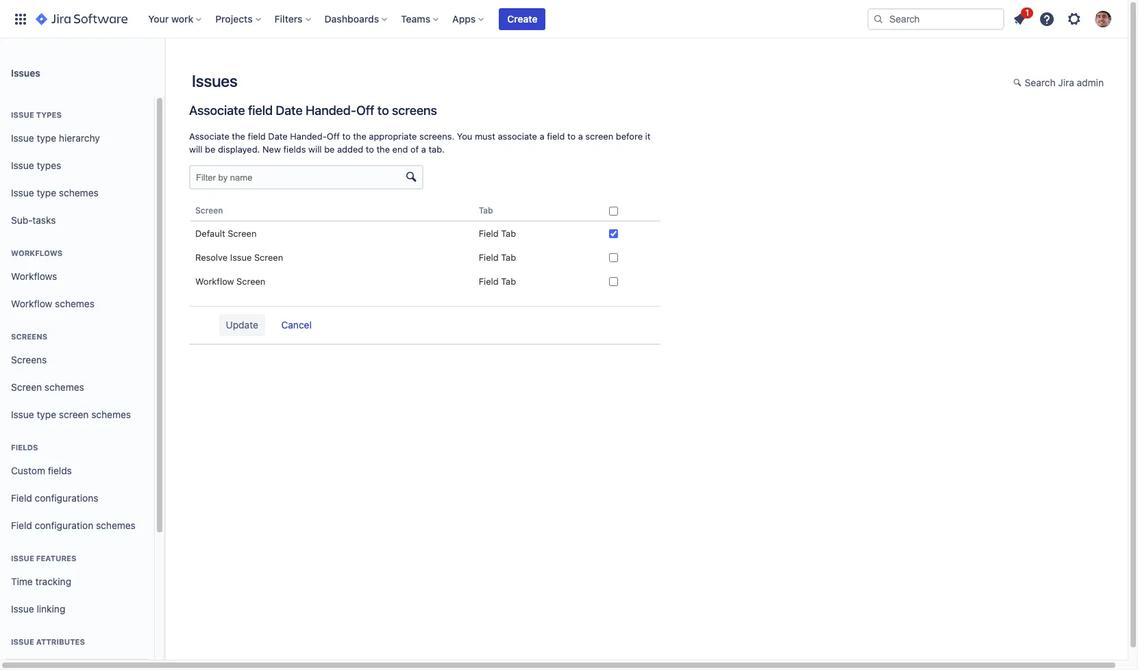 Task type: vqa. For each thing, say whether or not it's contained in the screenshot.
open image
no



Task type: locate. For each thing, give the bounding box(es) containing it.
search jira admin link
[[1006, 73, 1111, 95]]

to
[[377, 103, 389, 118], [342, 131, 351, 142], [567, 131, 576, 142], [366, 144, 374, 155]]

screen down resolve issue screen
[[236, 276, 265, 287]]

screens down "workflow schemes"
[[11, 332, 47, 341]]

issue
[[11, 110, 34, 119], [11, 132, 34, 144], [11, 159, 34, 171], [11, 187, 34, 198], [230, 252, 252, 263], [11, 409, 34, 420], [11, 554, 34, 563], [11, 603, 34, 615], [11, 638, 34, 647]]

filters
[[274, 13, 303, 24]]

issue linking link
[[5, 596, 149, 623]]

screen left before
[[585, 131, 613, 142]]

sub-tasks link
[[5, 207, 149, 234]]

a left before
[[578, 131, 583, 142]]

None submit
[[219, 315, 265, 337]]

screens for screens group
[[11, 332, 47, 341]]

field tab for workflow screen
[[479, 276, 516, 287]]

workflows up "workflow schemes"
[[11, 270, 57, 282]]

screen
[[195, 206, 223, 216], [228, 228, 257, 239], [254, 252, 283, 263], [236, 276, 265, 287], [11, 381, 42, 393]]

off inside associate the field date handed-off to the appropriate screens.  you must associate a field to a screen before it will be displayed. new fields will be added to the end of a tab.
[[327, 131, 340, 142]]

0 horizontal spatial fields
[[48, 465, 72, 477]]

0 vertical spatial off
[[356, 103, 374, 118]]

issue up sub- at the top left of page
[[11, 187, 34, 198]]

issue down issue linking
[[11, 638, 34, 647]]

2 vertical spatial field tab
[[479, 276, 516, 287]]

handed- down associate field date handed-off to screens
[[290, 131, 327, 142]]

dashboards button
[[320, 8, 393, 30]]

1 vertical spatial screen
[[59, 409, 89, 420]]

issue for issue type hierarchy
[[11, 132, 34, 144]]

issues up issue types
[[11, 67, 40, 78]]

custom fields link
[[5, 458, 149, 485]]

off up appropriate
[[356, 103, 374, 118]]

schemes
[[59, 187, 98, 198], [55, 298, 95, 309], [44, 381, 84, 393], [91, 409, 131, 420], [96, 520, 136, 531]]

will left displayed.
[[189, 144, 203, 155]]

issue down issue types
[[11, 132, 34, 144]]

the down appropriate
[[376, 144, 390, 155]]

1 horizontal spatial be
[[324, 144, 335, 155]]

2 type from the top
[[37, 187, 56, 198]]

1 vertical spatial field tab
[[479, 252, 516, 263]]

issue type hierarchy link
[[5, 125, 149, 152]]

1 vertical spatial associate
[[189, 131, 229, 142]]

field configuration schemes
[[11, 520, 136, 531]]

0 vertical spatial workflows
[[11, 249, 63, 258]]

field
[[479, 228, 499, 239], [479, 252, 499, 263], [479, 276, 499, 287], [11, 492, 32, 504], [11, 520, 32, 531]]

fields up the field configurations
[[48, 465, 72, 477]]

0 vertical spatial associate
[[189, 103, 245, 118]]

time
[[11, 576, 33, 588]]

0 horizontal spatial will
[[189, 144, 203, 155]]

workflow inside group
[[11, 298, 52, 309]]

be
[[205, 144, 215, 155], [324, 144, 335, 155]]

screen up 'issue type screen schemes'
[[11, 381, 42, 393]]

2 workflows from the top
[[11, 270, 57, 282]]

issue type screen schemes
[[11, 409, 131, 420]]

0 vertical spatial screen
[[585, 131, 613, 142]]

screen inside group
[[11, 381, 42, 393]]

1 horizontal spatial fields
[[283, 144, 306, 155]]

type for hierarchy
[[37, 132, 56, 144]]

default screen
[[195, 228, 257, 239]]

schemes inside screen schemes link
[[44, 381, 84, 393]]

1 horizontal spatial off
[[356, 103, 374, 118]]

0 vertical spatial workflow
[[195, 276, 234, 287]]

banner containing your work
[[0, 0, 1128, 38]]

issue up time
[[11, 554, 34, 563]]

handed-
[[305, 103, 356, 118], [290, 131, 327, 142]]

0 vertical spatial field tab
[[479, 228, 516, 239]]

tab.
[[429, 144, 445, 155]]

1 workflows from the top
[[11, 249, 63, 258]]

the
[[232, 131, 245, 142], [353, 131, 366, 142], [376, 144, 390, 155]]

1
[[1025, 7, 1029, 17]]

before
[[616, 131, 643, 142]]

0 horizontal spatial off
[[327, 131, 340, 142]]

linking
[[37, 603, 65, 615]]

1 vertical spatial workflows
[[11, 270, 57, 282]]

time tracking
[[11, 576, 71, 588]]

3 field tab from the top
[[479, 276, 516, 287]]

field configurations link
[[5, 485, 149, 512]]

1 vertical spatial screens
[[11, 354, 47, 366]]

teams button
[[397, 8, 444, 30]]

1 horizontal spatial the
[[353, 131, 366, 142]]

0 vertical spatial handed-
[[305, 103, 356, 118]]

tracking
[[35, 576, 71, 588]]

type inside 'link'
[[37, 409, 56, 420]]

fields
[[11, 443, 38, 452]]

Select all checkbox
[[609, 207, 618, 216]]

schemes inside the "issue type schemes" link
[[59, 187, 98, 198]]

issues
[[11, 67, 40, 78], [192, 71, 238, 90]]

3 type from the top
[[37, 409, 56, 420]]

issue inside "issue type hierarchy" link
[[11, 132, 34, 144]]

type
[[37, 132, 56, 144], [37, 187, 56, 198], [37, 409, 56, 420]]

resolve issue screen
[[195, 252, 283, 263]]

off up 'added'
[[327, 131, 340, 142]]

must
[[475, 131, 495, 142]]

will up filter by name text box
[[308, 144, 322, 155]]

a right associate
[[540, 131, 544, 142]]

resolve
[[195, 252, 228, 263]]

banner
[[0, 0, 1128, 38]]

1 vertical spatial type
[[37, 187, 56, 198]]

0 vertical spatial type
[[37, 132, 56, 144]]

type down types
[[37, 132, 56, 144]]

issue inside issue linking link
[[11, 603, 34, 615]]

date inside associate the field date handed-off to the appropriate screens.  you must associate a field to a screen before it will be displayed. new fields will be added to the end of a tab.
[[268, 131, 288, 142]]

2 field tab from the top
[[479, 252, 516, 263]]

screens group
[[5, 318, 149, 433]]

off
[[356, 103, 374, 118], [327, 131, 340, 142]]

screens.
[[419, 131, 454, 142]]

field for default screen
[[479, 228, 499, 239]]

types
[[37, 159, 61, 171]]

field
[[248, 103, 273, 118], [248, 131, 266, 142], [547, 131, 565, 142]]

workflow for workflow screen
[[195, 276, 234, 287]]

schemes down screen schemes link
[[91, 409, 131, 420]]

screen down screen schemes link
[[59, 409, 89, 420]]

issue type schemes link
[[5, 180, 149, 207]]

issue inside issue type screen schemes 'link'
[[11, 409, 34, 420]]

schemes inside issue type screen schemes 'link'
[[91, 409, 131, 420]]

small image
[[1013, 77, 1024, 88], [406, 172, 417, 183]]

schemes down issue types link on the left top
[[59, 187, 98, 198]]

1 vertical spatial date
[[268, 131, 288, 142]]

small image down "of"
[[406, 172, 417, 183]]

Filter by name text field
[[189, 165, 423, 190]]

tab for resolve issue screen
[[501, 252, 516, 263]]

tab
[[479, 206, 493, 216], [501, 228, 516, 239], [501, 252, 516, 263], [501, 276, 516, 287]]

0 horizontal spatial workflow
[[11, 298, 52, 309]]

0 horizontal spatial be
[[205, 144, 215, 155]]

1 field tab from the top
[[479, 228, 516, 239]]

be left displayed.
[[205, 144, 215, 155]]

your profile and settings image
[[1095, 11, 1111, 27]]

issue inside the "issue type schemes" link
[[11, 187, 34, 198]]

projects button
[[211, 8, 266, 30]]

issue types
[[11, 159, 61, 171]]

2 associate from the top
[[189, 131, 229, 142]]

a right "of"
[[421, 144, 426, 155]]

issue linking
[[11, 603, 65, 615]]

1 vertical spatial off
[[327, 131, 340, 142]]

end
[[392, 144, 408, 155]]

None checkbox
[[609, 230, 618, 239]]

settings image
[[1066, 11, 1083, 27]]

issue inside issue types link
[[11, 159, 34, 171]]

workflows
[[11, 249, 63, 258], [11, 270, 57, 282]]

added
[[337, 144, 363, 155]]

associate inside associate the field date handed-off to the appropriate screens.  you must associate a field to a screen before it will be displayed. new fields will be added to the end of a tab.
[[189, 131, 229, 142]]

screen inside 'link'
[[59, 409, 89, 420]]

screen up workflow screen
[[254, 252, 283, 263]]

fields inside group
[[48, 465, 72, 477]]

1 horizontal spatial workflow
[[195, 276, 234, 287]]

2 screens from the top
[[11, 354, 47, 366]]

issue for issue features
[[11, 554, 34, 563]]

type up tasks
[[37, 187, 56, 198]]

1 horizontal spatial will
[[308, 144, 322, 155]]

cancel link
[[274, 315, 319, 337]]

you
[[457, 131, 472, 142]]

your
[[148, 13, 169, 24]]

1 horizontal spatial a
[[540, 131, 544, 142]]

the up displayed.
[[232, 131, 245, 142]]

teams
[[401, 13, 430, 24]]

0 horizontal spatial issues
[[11, 67, 40, 78]]

1 associate from the top
[[189, 103, 245, 118]]

fields
[[283, 144, 306, 155], [48, 465, 72, 477]]

associate the field date handed-off to the appropriate screens.  you must associate a field to a screen before it will be displayed. new fields will be added to the end of a tab.
[[189, 131, 650, 155]]

screens up screen schemes
[[11, 354, 47, 366]]

workflows down sub-tasks
[[11, 249, 63, 258]]

1 screens from the top
[[11, 332, 47, 341]]

2 vertical spatial type
[[37, 409, 56, 420]]

workflows link
[[5, 263, 149, 291]]

field tab for resolve issue screen
[[479, 252, 516, 263]]

0 horizontal spatial small image
[[406, 172, 417, 183]]

screens
[[11, 332, 47, 341], [11, 354, 47, 366]]

1 vertical spatial workflow
[[11, 298, 52, 309]]

field tab
[[479, 228, 516, 239], [479, 252, 516, 263], [479, 276, 516, 287]]

field configuration schemes link
[[5, 512, 149, 540]]

1 vertical spatial handed-
[[290, 131, 327, 142]]

issue down time
[[11, 603, 34, 615]]

workflow down resolve
[[195, 276, 234, 287]]

schemes down workflows link
[[55, 298, 95, 309]]

be left 'added'
[[324, 144, 335, 155]]

0 vertical spatial fields
[[283, 144, 306, 155]]

issue up fields at the bottom left of the page
[[11, 409, 34, 420]]

the up 'added'
[[353, 131, 366, 142]]

1 horizontal spatial screen
[[585, 131, 613, 142]]

date
[[276, 103, 303, 118], [268, 131, 288, 142]]

will
[[189, 144, 203, 155], [308, 144, 322, 155]]

small image left search
[[1013, 77, 1024, 88]]

issue left types
[[11, 110, 34, 119]]

schemes up 'issue type screen schemes'
[[44, 381, 84, 393]]

workflow
[[195, 276, 234, 287], [11, 298, 52, 309]]

0 vertical spatial small image
[[1013, 77, 1024, 88]]

cancel
[[281, 320, 312, 331]]

jira software image
[[36, 11, 128, 27], [36, 11, 128, 27]]

fields right new
[[283, 144, 306, 155]]

schemes down field configurations link
[[96, 520, 136, 531]]

to up appropriate
[[377, 103, 389, 118]]

handed- up 'added'
[[305, 103, 356, 118]]

sub-
[[11, 214, 32, 226]]

1 type from the top
[[37, 132, 56, 144]]

screen
[[585, 131, 613, 142], [59, 409, 89, 420]]

issue left the types at the left top of the page
[[11, 159, 34, 171]]

1 horizontal spatial small image
[[1013, 77, 1024, 88]]

1 vertical spatial fields
[[48, 465, 72, 477]]

None checkbox
[[609, 254, 618, 263], [609, 278, 618, 287], [609, 254, 618, 263], [609, 278, 618, 287]]

screens for the screens link
[[11, 354, 47, 366]]

workflow down workflows link
[[11, 298, 52, 309]]

associate
[[189, 103, 245, 118], [189, 131, 229, 142]]

0 horizontal spatial screen
[[59, 409, 89, 420]]

0 vertical spatial screens
[[11, 332, 47, 341]]

issue types group
[[5, 96, 149, 238]]

screen up resolve issue screen
[[228, 228, 257, 239]]

schemes inside workflow schemes link
[[55, 298, 95, 309]]

type down screen schemes
[[37, 409, 56, 420]]

type for schemes
[[37, 187, 56, 198]]

sub-tasks
[[11, 214, 56, 226]]

issues right the sidebar navigation 'image'
[[192, 71, 238, 90]]

admin
[[1077, 77, 1104, 88]]



Task type: describe. For each thing, give the bounding box(es) containing it.
search image
[[873, 13, 884, 24]]

0 vertical spatial date
[[276, 103, 303, 118]]

tab for workflow screen
[[501, 276, 516, 287]]

fields inside associate the field date handed-off to the appropriate screens.  you must associate a field to a screen before it will be displayed. new fields will be added to the end of a tab.
[[283, 144, 306, 155]]

create button
[[499, 8, 546, 30]]

to right associate
[[567, 131, 576, 142]]

2 horizontal spatial the
[[376, 144, 390, 155]]

time tracking link
[[5, 569, 149, 596]]

primary element
[[8, 0, 867, 38]]

issue types
[[11, 110, 62, 119]]

issue for issue type schemes
[[11, 187, 34, 198]]

workflow for workflow schemes
[[11, 298, 52, 309]]

displayed.
[[218, 144, 260, 155]]

types
[[36, 110, 62, 119]]

type for screen
[[37, 409, 56, 420]]

issue for issue attributes
[[11, 638, 34, 647]]

1 vertical spatial small image
[[406, 172, 417, 183]]

to right 'added'
[[366, 144, 374, 155]]

configurations
[[35, 492, 98, 504]]

2 will from the left
[[308, 144, 322, 155]]

notifications image
[[1011, 11, 1028, 27]]

field tab for default screen
[[479, 228, 516, 239]]

associate for associate field date handed-off to screens
[[189, 103, 245, 118]]

screen inside associate the field date handed-off to the appropriate screens.  you must associate a field to a screen before it will be displayed. new fields will be added to the end of a tab.
[[585, 131, 613, 142]]

screens
[[392, 103, 437, 118]]

2 be from the left
[[324, 144, 335, 155]]

schemes inside 'field configuration schemes' link
[[96, 520, 136, 531]]

tasks
[[32, 214, 56, 226]]

tab for default screen
[[501, 228, 516, 239]]

associate
[[498, 131, 537, 142]]

small image inside search jira admin link
[[1013, 77, 1024, 88]]

workflows for workflows link
[[11, 270, 57, 282]]

issue features
[[11, 554, 76, 563]]

it
[[645, 131, 650, 142]]

0 horizontal spatial a
[[421, 144, 426, 155]]

hierarchy
[[59, 132, 100, 144]]

1 be from the left
[[205, 144, 215, 155]]

associate for associate the field date handed-off to the appropriate screens.  you must associate a field to a screen before it will be displayed. new fields will be added to the end of a tab.
[[189, 131, 229, 142]]

default
[[195, 228, 225, 239]]

field for resolve issue screen
[[479, 252, 499, 263]]

apps button
[[448, 8, 489, 30]]

screens link
[[5, 347, 149, 374]]

screen up default at the left of page
[[195, 206, 223, 216]]

appswitcher icon image
[[12, 11, 29, 27]]

issue type hierarchy
[[11, 132, 100, 144]]

apps
[[452, 13, 476, 24]]

issue attributes
[[11, 638, 85, 647]]

workflow screen
[[195, 276, 265, 287]]

workflow schemes
[[11, 298, 95, 309]]

configuration
[[35, 520, 93, 531]]

0 horizontal spatial the
[[232, 131, 245, 142]]

your work
[[148, 13, 193, 24]]

screen schemes
[[11, 381, 84, 393]]

custom
[[11, 465, 45, 477]]

help image
[[1039, 11, 1055, 27]]

your work button
[[144, 8, 207, 30]]

dashboards
[[324, 13, 379, 24]]

filters button
[[270, 8, 316, 30]]

field configurations
[[11, 492, 98, 504]]

issue features group
[[5, 540, 149, 628]]

issue for issue types
[[11, 159, 34, 171]]

new
[[262, 144, 281, 155]]

of
[[410, 144, 419, 155]]

search
[[1025, 77, 1056, 88]]

Search field
[[867, 8, 1004, 30]]

workflows for 'workflows' group
[[11, 249, 63, 258]]

issue for issue linking
[[11, 603, 34, 615]]

1 horizontal spatial issues
[[192, 71, 238, 90]]

attributes
[[36, 638, 85, 647]]

projects
[[215, 13, 253, 24]]

workflows group
[[5, 234, 149, 322]]

field for workflow screen
[[479, 276, 499, 287]]

issue type schemes
[[11, 187, 98, 198]]

work
[[171, 13, 193, 24]]

handed- inside associate the field date handed-off to the appropriate screens.  you must associate a field to a screen before it will be displayed. new fields will be added to the end of a tab.
[[290, 131, 327, 142]]

issue for issue types
[[11, 110, 34, 119]]

issue up workflow screen
[[230, 252, 252, 263]]

create
[[507, 13, 537, 24]]

1 will from the left
[[189, 144, 203, 155]]

2 horizontal spatial a
[[578, 131, 583, 142]]

features
[[36, 554, 76, 563]]

fields group
[[5, 429, 149, 544]]

sidebar navigation image
[[149, 55, 180, 82]]

screen schemes link
[[5, 374, 149, 401]]

issue type screen schemes link
[[5, 401, 149, 429]]

workflow schemes link
[[5, 291, 149, 318]]

search jira admin
[[1025, 77, 1104, 88]]

to up 'added'
[[342, 131, 351, 142]]

issue types link
[[5, 152, 149, 180]]

appropriate
[[369, 131, 417, 142]]

custom fields
[[11, 465, 72, 477]]

issue for issue type screen schemes
[[11, 409, 34, 420]]

associate field date handed-off to screens
[[189, 103, 437, 118]]

jira
[[1058, 77, 1074, 88]]



